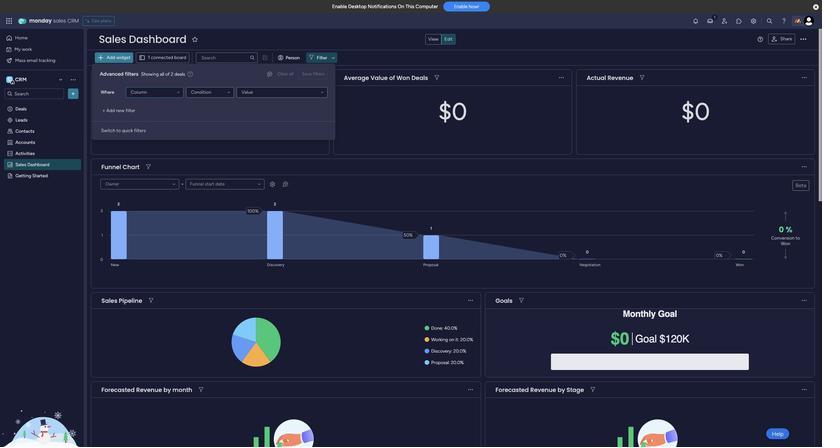 Task type: locate. For each thing, give the bounding box(es) containing it.
1 horizontal spatial $0
[[681, 97, 710, 126]]

sales
[[99, 32, 126, 47], [15, 162, 26, 167], [101, 297, 117, 305]]

1 horizontal spatial v2 funnel image
[[435, 75, 439, 80]]

1 vertical spatial add
[[106, 108, 115, 114]]

none search field inside sales dashboard banner
[[196, 53, 257, 63]]

value
[[371, 74, 388, 82], [242, 90, 253, 95]]

my work
[[14, 46, 32, 52]]

crm
[[67, 17, 79, 25], [15, 76, 27, 83]]

value inside sales dashboard banner
[[242, 90, 253, 95]]

add right +
[[106, 108, 115, 114]]

2 by from the left
[[558, 386, 565, 394]]

c
[[8, 77, 11, 82]]

more dots image
[[802, 165, 807, 170], [468, 298, 473, 303], [802, 298, 807, 303]]

None search field
[[196, 53, 257, 63]]

revenue
[[179, 74, 205, 82], [608, 74, 633, 82], [136, 386, 162, 394], [530, 386, 556, 394]]

funnel
[[101, 163, 121, 171]]

crm inside 'workspace selection' 'element'
[[15, 76, 27, 83]]

1 horizontal spatial deals
[[174, 71, 185, 77]]

public dashboard image
[[7, 161, 13, 168]]

angle down image
[[215, 142, 218, 147]]

v2 funnel image right month
[[199, 388, 203, 393]]

-
[[139, 74, 143, 82]]

0 vertical spatial value
[[371, 74, 388, 82]]

by
[[163, 386, 171, 394], [558, 386, 565, 394]]

dashboard up started
[[27, 162, 50, 167]]

add left widget
[[107, 55, 115, 60]]

proposal : 20.0%
[[431, 360, 464, 366]]

enable
[[332, 4, 347, 10], [454, 4, 468, 9]]

filters left -
[[125, 71, 138, 77]]

crm right 'workspace' "image"
[[15, 76, 27, 83]]

Filter dashboard by text search field
[[196, 53, 257, 63]]

1 vertical spatial deals
[[15, 106, 27, 112]]

deals inside list box
[[15, 106, 27, 112]]

v2 funnel image right goals
[[519, 298, 524, 303]]

sales inside banner
[[99, 32, 126, 47]]

0 horizontal spatial crm
[[15, 76, 27, 83]]

of inside advanced filters showing all of 2 deals
[[165, 71, 170, 77]]

0 horizontal spatial dashboard
[[27, 162, 50, 167]]

+ add new filter button
[[100, 106, 138, 116]]

20.0% down it
[[453, 349, 466, 354]]

public board image
[[7, 173, 13, 179]]

dashboard inside banner
[[129, 32, 186, 47]]

20.0% right it
[[460, 337, 473, 343]]

20.0% down 'discovery : 20.0%'
[[451, 360, 464, 366]]

1 horizontal spatial by
[[558, 386, 565, 394]]

$0
[[438, 97, 467, 126], [681, 97, 710, 126]]

notifications
[[368, 4, 396, 10]]

: down 'discovery : 20.0%'
[[449, 360, 450, 366]]

20.0% for proposal : 20.0%
[[451, 360, 464, 366]]

Search in workspace field
[[14, 90, 55, 98]]

enable left "desktop"
[[332, 4, 347, 10]]

v2 funnel image
[[435, 75, 439, 80], [146, 165, 151, 170]]

option
[[0, 103, 84, 104]]

1 horizontal spatial sales dashboard
[[99, 32, 186, 47]]

v2 funnel image for forecasted revenue by stage
[[591, 388, 595, 393]]

1 vertical spatial v2 funnel image
[[146, 165, 151, 170]]

inbox image
[[707, 18, 713, 24]]

by left stage
[[558, 386, 565, 394]]

advanced filters showing all of 2 deals
[[100, 71, 185, 77]]

2 $0 from the left
[[681, 97, 710, 126]]

leads
[[15, 117, 28, 123]]

arrow down image
[[329, 54, 337, 62]]

search image
[[250, 55, 255, 60]]

+ add new filter
[[102, 108, 135, 114]]

1 vertical spatial 20.0%
[[453, 349, 466, 354]]

forecasted for forecasted revenue by month
[[101, 386, 135, 394]]

deals left -
[[121, 74, 138, 82]]

1 vertical spatial dashboard
[[27, 162, 50, 167]]

filters
[[125, 71, 138, 77], [134, 128, 146, 134]]

more dots image for chart
[[802, 165, 807, 170]]

stage
[[567, 386, 584, 394]]

forecasted for forecasted revenue by stage
[[496, 386, 529, 394]]

1 by from the left
[[163, 386, 171, 394]]

see plans button
[[83, 16, 114, 26]]

sales dashboard up 1
[[99, 32, 186, 47]]

1 vertical spatial filters
[[134, 128, 146, 134]]

: for proposal
[[449, 360, 450, 366]]

sales left pipeline
[[101, 297, 117, 305]]

0 horizontal spatial $0
[[438, 97, 467, 126]]

1 vertical spatial crm
[[15, 76, 27, 83]]

more dots image
[[317, 75, 321, 80], [559, 75, 564, 80], [802, 75, 807, 80], [468, 388, 473, 393], [802, 388, 807, 393]]

see
[[92, 18, 99, 24]]

0 horizontal spatial v2 funnel image
[[146, 165, 151, 170]]

dashboard
[[129, 32, 186, 47], [27, 162, 50, 167]]

1 vertical spatial value
[[242, 90, 253, 95]]

v2 funnel image for goals
[[519, 298, 524, 303]]

mass email tracking
[[15, 58, 55, 63]]

: down on
[[451, 349, 452, 354]]

$192,000
[[159, 97, 261, 126]]

0 vertical spatial sales dashboard
[[99, 32, 186, 47]]

select product image
[[6, 18, 12, 24]]

monday sales crm
[[29, 17, 79, 25]]

sales pipeline
[[101, 297, 142, 305]]

forecasted revenue by month
[[101, 386, 192, 394]]

switch to quick filters
[[101, 128, 146, 134]]

v2 funnel image right stage
[[591, 388, 595, 393]]

all
[[160, 71, 164, 77]]

proposal
[[431, 360, 449, 366]]

v2 funnel image right actual revenue
[[640, 75, 644, 80]]

list box
[[0, 102, 84, 270]]

enable for enable desktop notifications on this computer
[[332, 4, 347, 10]]

0 horizontal spatial sales dashboard
[[15, 162, 50, 167]]

enable inside "enable now!" button
[[454, 4, 468, 9]]

discovery
[[431, 349, 451, 354]]

more dots image for pipeline
[[468, 298, 473, 303]]

filter
[[317, 55, 327, 61]]

v2 funnel image for average value of won deals
[[435, 75, 439, 80]]

more options image
[[800, 36, 806, 42]]

add
[[107, 55, 115, 60], [106, 108, 115, 114]]

on
[[449, 337, 454, 343]]

0 horizontal spatial forecasted
[[101, 386, 135, 394]]

dapulse close image
[[813, 4, 819, 11]]

0 vertical spatial add
[[107, 55, 115, 60]]

lottie animation image
[[0, 381, 84, 448]]

sales up add widget "popup button"
[[99, 32, 126, 47]]

0 horizontal spatial enable
[[332, 4, 347, 10]]

0 horizontal spatial of
[[165, 71, 170, 77]]

0 horizontal spatial deals
[[15, 106, 27, 112]]

of left "2"
[[165, 71, 170, 77]]

v2 funnel image for sales pipeline
[[149, 298, 153, 303]]

deals right the won at the top
[[412, 74, 428, 82]]

v2 funnel image right pipeline
[[149, 298, 153, 303]]

sales right public dashboard image
[[15, 162, 26, 167]]

deals
[[174, 71, 185, 77], [121, 74, 138, 82]]

v2 funnel image
[[640, 75, 644, 80], [149, 298, 153, 303], [519, 298, 524, 303], [199, 388, 203, 393], [591, 388, 595, 393]]

sales dashboard up getting started
[[15, 162, 50, 167]]

1 horizontal spatial deals
[[412, 74, 428, 82]]

sum button
[[200, 139, 220, 150]]

1 horizontal spatial dashboard
[[129, 32, 186, 47]]

active
[[101, 74, 120, 82]]

notifications image
[[692, 18, 699, 24]]

more dots image for won
[[559, 75, 564, 80]]

deals right "2"
[[174, 71, 185, 77]]

funnel chart
[[101, 163, 140, 171]]

sales dashboard
[[99, 32, 186, 47], [15, 162, 50, 167]]

apps image
[[736, 18, 742, 24]]

monday
[[29, 17, 52, 25]]

of left the won at the top
[[389, 74, 395, 82]]

: right on
[[458, 337, 459, 343]]

plans
[[101, 18, 111, 24]]

quick
[[122, 128, 133, 134]]

1 $0 from the left
[[438, 97, 467, 126]]

20.0% for discovery : 20.0%
[[453, 349, 466, 354]]

0 vertical spatial filters
[[125, 71, 138, 77]]

by left month
[[163, 386, 171, 394]]

20.0%
[[460, 337, 473, 343], [453, 349, 466, 354], [451, 360, 464, 366]]

by for month
[[163, 386, 171, 394]]

of
[[165, 71, 170, 77], [389, 74, 395, 82]]

1 horizontal spatial enable
[[454, 4, 468, 9]]

deals up leads
[[15, 106, 27, 112]]

crm right sales
[[67, 17, 79, 25]]

getting
[[15, 173, 31, 179]]

filter button
[[306, 53, 337, 63]]

2 vertical spatial 20.0%
[[451, 360, 464, 366]]

2 horizontal spatial forecasted
[[496, 386, 529, 394]]

workspace options image
[[70, 76, 76, 83]]

filters right "quick"
[[134, 128, 146, 134]]

: left 40.0%
[[442, 326, 443, 331]]

see plans
[[92, 18, 111, 24]]

person
[[286, 55, 300, 61]]

0 horizontal spatial by
[[163, 386, 171, 394]]

1 horizontal spatial crm
[[67, 17, 79, 25]]

lottie animation element
[[0, 381, 84, 448]]

now!
[[469, 4, 479, 9]]

this
[[405, 4, 414, 10]]

0 horizontal spatial value
[[242, 90, 253, 95]]

1 horizontal spatial forecasted
[[144, 74, 178, 82]]

getting started
[[15, 173, 48, 179]]

0 vertical spatial v2 funnel image
[[435, 75, 439, 80]]

on
[[398, 4, 404, 10]]

revenue for actual revenue
[[608, 74, 633, 82]]

more dots image for month
[[468, 388, 473, 393]]

deals
[[412, 74, 428, 82], [15, 106, 27, 112]]

0 vertical spatial dashboard
[[129, 32, 186, 47]]

2
[[171, 71, 173, 77]]

done
[[431, 326, 442, 331]]

enable left now!
[[454, 4, 468, 9]]

it
[[455, 337, 458, 343]]

1 image
[[712, 13, 718, 21]]

computer
[[416, 4, 438, 10]]

home
[[15, 35, 28, 41]]

0 vertical spatial sales
[[99, 32, 126, 47]]

dashboard up connected
[[129, 32, 186, 47]]

contacts
[[15, 128, 34, 134]]

help
[[772, 431, 784, 438]]



Task type: describe. For each thing, give the bounding box(es) containing it.
filters inside button
[[134, 128, 146, 134]]

options image
[[70, 91, 76, 97]]

goals
[[496, 297, 513, 305]]

sum
[[203, 142, 212, 147]]

invite members image
[[721, 18, 728, 24]]

1 vertical spatial sales dashboard
[[15, 162, 50, 167]]

share
[[780, 36, 792, 42]]

column
[[131, 90, 147, 95]]

more dots image for stage
[[802, 388, 807, 393]]

learn more image
[[188, 71, 193, 77]]

menu image
[[758, 37, 763, 42]]

where
[[101, 90, 114, 95]]

activities
[[15, 151, 35, 156]]

help button
[[766, 429, 789, 440]]

chart
[[123, 163, 140, 171]]

0 horizontal spatial deals
[[121, 74, 138, 82]]

1 connected board button
[[136, 53, 189, 63]]

to
[[116, 128, 121, 134]]

my work button
[[4, 44, 71, 55]]

display modes group
[[425, 34, 456, 45]]

tracking
[[39, 58, 55, 63]]

working
[[431, 337, 448, 343]]

view
[[428, 36, 439, 42]]

deals inside advanced filters showing all of 2 deals
[[174, 71, 185, 77]]

v2 funnel image for funnel chart
[[146, 165, 151, 170]]

month
[[172, 386, 192, 394]]

working on it : 20.0%
[[431, 337, 473, 343]]

list box containing deals
[[0, 102, 84, 270]]

my
[[14, 46, 21, 52]]

connected
[[151, 55, 173, 60]]

sales dashboard banner
[[87, 29, 819, 140]]

condition
[[191, 90, 211, 95]]

enable desktop notifications on this computer
[[332, 4, 438, 10]]

forecasted revenue by stage
[[496, 386, 584, 394]]

1 vertical spatial sales
[[15, 162, 26, 167]]

revenue for forecasted revenue by month
[[136, 386, 162, 394]]

$0 for average value of won deals
[[438, 97, 467, 126]]

edit button
[[442, 34, 456, 45]]

workspace image
[[6, 76, 13, 83]]

won
[[397, 74, 410, 82]]

add widget button
[[95, 53, 133, 63]]

actual revenue
[[587, 74, 633, 82]]

active deals - forecasted revenue
[[101, 74, 205, 82]]

v2 user feedback image
[[267, 71, 272, 78]]

0 vertical spatial crm
[[67, 17, 79, 25]]

emails settings image
[[750, 18, 757, 24]]

add to favorites image
[[192, 36, 198, 42]]

enable for enable now!
[[454, 4, 468, 9]]

started
[[32, 173, 48, 179]]

add inside + add new filter button
[[106, 108, 115, 114]]

person button
[[275, 53, 304, 63]]

advanced
[[100, 71, 124, 77]]

christina overa image
[[804, 16, 814, 26]]

by for stage
[[558, 386, 565, 394]]

enable now! button
[[443, 2, 490, 12]]

: for done
[[442, 326, 443, 331]]

board
[[174, 55, 186, 60]]

0 vertical spatial deals
[[412, 74, 428, 82]]

pipeline
[[119, 297, 142, 305]]

home button
[[4, 33, 71, 43]]

1 horizontal spatial of
[[389, 74, 395, 82]]

switch
[[101, 128, 115, 134]]

mass
[[15, 58, 26, 63]]

new
[[116, 108, 125, 114]]

search everything image
[[766, 18, 773, 24]]

email
[[27, 58, 38, 63]]

dapulse drag handle 3 image
[[338, 75, 340, 80]]

done : 40.0%
[[431, 326, 457, 331]]

v2 funnel image for forecasted revenue by month
[[199, 388, 203, 393]]

1 connected board
[[148, 55, 186, 60]]

widget
[[116, 55, 131, 60]]

sales
[[53, 17, 66, 25]]

$0 for actual revenue
[[681, 97, 710, 126]]

add inside add widget "popup button"
[[107, 55, 115, 60]]

work
[[22, 46, 32, 52]]

help image
[[781, 18, 787, 24]]

average value of won deals
[[344, 74, 428, 82]]

add widget
[[107, 55, 131, 60]]

discovery : 20.0%
[[431, 349, 466, 354]]

average
[[344, 74, 369, 82]]

actual
[[587, 74, 606, 82]]

accounts
[[15, 139, 35, 145]]

1 horizontal spatial value
[[371, 74, 388, 82]]

+
[[102, 108, 105, 114]]

switch to quick filters button
[[98, 126, 148, 136]]

v2 funnel image for actual revenue
[[640, 75, 644, 80]]

enable now!
[[454, 4, 479, 9]]

filter
[[126, 108, 135, 114]]

share button
[[768, 34, 795, 44]]

edit
[[444, 36, 453, 42]]

view button
[[425, 34, 442, 45]]

: for discovery
[[451, 349, 452, 354]]

Sales Dashboard field
[[97, 32, 188, 47]]

40.0%
[[444, 326, 457, 331]]

revenue for forecasted revenue by stage
[[530, 386, 556, 394]]

sales dashboard inside sales dashboard banner
[[99, 32, 186, 47]]

dapulse drag handle 3 image
[[581, 75, 583, 80]]

workspace selection element
[[6, 76, 28, 84]]

2 vertical spatial sales
[[101, 297, 117, 305]]

0 vertical spatial 20.0%
[[460, 337, 473, 343]]

1
[[148, 55, 150, 60]]

showing
[[141, 71, 159, 77]]

desktop
[[348, 4, 367, 10]]



Task type: vqa. For each thing, say whether or not it's contained in the screenshot.
/ associated with 1
no



